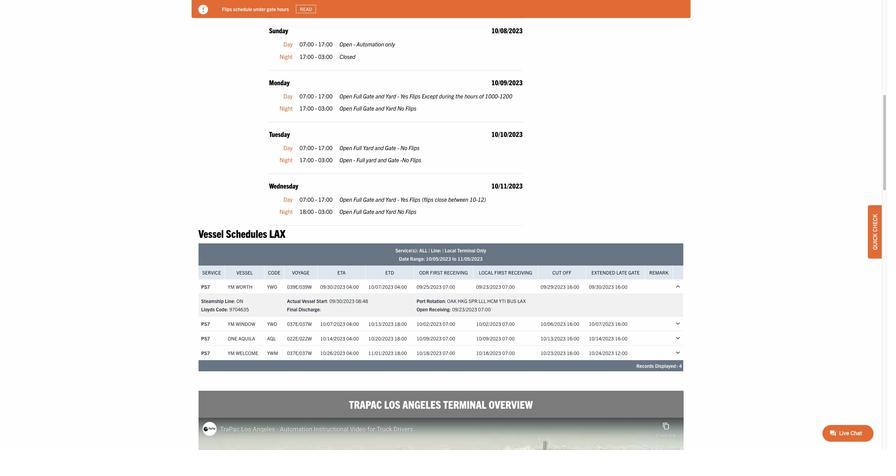 Task type: vqa. For each thing, say whether or not it's contained in the screenshot.


Task type: describe. For each thing, give the bounding box(es) containing it.
10/24/2023 12:00
[[589, 350, 628, 356]]

17:00 - 03:00 for monday
[[300, 105, 333, 112]]

11/05/2023
[[458, 256, 483, 262]]

hcm
[[488, 298, 498, 304]]

07:00 inside port rotation : oak hkg spr lll hcm yti bus lax open receiving : 09/23/2023 07:00
[[479, 306, 491, 313]]

flips schedule under gate hours
[[222, 6, 289, 12]]

0 horizontal spatial lax
[[270, 227, 286, 240]]

night for monday
[[280, 105, 293, 112]]

09/25/2023
[[417, 284, 442, 290]]

open full gate and yard no flips for monday
[[340, 105, 417, 112]]

1 horizontal spatial 10/07/2023 04:00
[[369, 284, 407, 290]]

all
[[420, 247, 428, 254]]

03:00 for sunday
[[319, 53, 333, 60]]

16:00 for 09/29/2023 16:00
[[567, 284, 580, 290]]

on
[[237, 298, 243, 304]]

spr
[[469, 298, 478, 304]]

10/14/2023 for 10/14/2023 04:00
[[321, 335, 346, 342]]

night for wednesday
[[280, 208, 293, 215]]

07:00 - 17:00 for monday
[[300, 92, 333, 99]]

: down line
[[227, 306, 228, 313]]

: down oak
[[450, 306, 451, 313]]

ym for ym worth
[[228, 284, 235, 290]]

1 10/09/2023 07:00 from the left
[[417, 335, 456, 342]]

16:00 for 09/30/2023 16:00
[[616, 284, 628, 290]]

only
[[386, 41, 395, 48]]

close
[[435, 196, 447, 203]]

automation
[[357, 41, 384, 48]]

10/10/2023
[[492, 130, 523, 138]]

10/26/2023
[[321, 350, 346, 356]]

: down 09/30/2023 04:00
[[327, 298, 329, 304]]

1 | from the left
[[429, 247, 430, 254]]

10/26/2023 04:00
[[321, 350, 359, 356]]

17:00 - 03:00 for sunday
[[300, 53, 333, 60]]

ps7 for ym welcome
[[201, 350, 210, 356]]

16:00 for 10/23/2023 16:00
[[567, 350, 580, 356]]

022e/022w
[[287, 335, 312, 342]]

09/30/2023 16:00
[[589, 284, 628, 290]]

10/08/2023
[[492, 26, 523, 35]]

open full yard and gate - no flips
[[340, 144, 420, 151]]

10/23/2023 16:00
[[541, 350, 580, 356]]

during
[[439, 92, 455, 99]]

quick check
[[872, 214, 879, 250]]

ywo
[[267, 284, 277, 290]]

10/14/2023 16:00
[[589, 335, 628, 342]]

1 03:00 from the top
[[319, 1, 333, 8]]

1 night from the top
[[280, 1, 293, 8]]

16:00 for 10/13/2023 16:00
[[567, 335, 580, 342]]

line:
[[431, 247, 442, 254]]

eta
[[338, 270, 346, 276]]

10/07/2023 16:00
[[589, 321, 628, 327]]

lll
[[479, 298, 487, 304]]

vessel inside "actual vessel start : 09/30/2023 08:48 final discharge :"
[[302, 298, 316, 304]]

local first receiving
[[479, 270, 533, 276]]

discharge
[[299, 306, 320, 313]]

ym window
[[228, 321, 256, 327]]

1 10/02/2023 from the left
[[417, 321, 442, 327]]

receiving for odr first receiving
[[444, 270, 468, 276]]

lloyds
[[201, 306, 215, 313]]

odr first receiving
[[420, 270, 468, 276]]

: left oak
[[445, 298, 447, 304]]

ym welcome
[[228, 350, 258, 356]]

10/14/2023 04:00
[[321, 335, 359, 342]]

0 vertical spatial 09/23/2023
[[477, 284, 502, 290]]

day for wednesday
[[284, 196, 293, 203]]

sunday
[[269, 26, 288, 35]]

open - full yard and gate -no flips
[[340, 157, 422, 163]]

quick
[[872, 233, 879, 250]]

day for monday
[[284, 92, 293, 99]]

10/13/2023 for 10/13/2023 18:00
[[369, 321, 394, 327]]

ps7 for ym worth
[[201, 284, 210, 290]]

1 horizontal spatial local
[[479, 270, 494, 276]]

read link
[[296, 5, 316, 13]]

1 10/02/2023 07:00 from the left
[[417, 321, 456, 327]]

voyage
[[292, 270, 310, 276]]

to
[[453, 256, 457, 262]]

etd
[[386, 270, 394, 276]]

16:00 for 10/14/2023 16:00
[[616, 335, 628, 342]]

open full gate and yard -  yes flips (flips close between 10-12)
[[340, 196, 486, 203]]

11/01/2023 18:00
[[369, 350, 407, 356]]

0 horizontal spatial 10/07/2023
[[321, 321, 346, 327]]

angeles
[[403, 398, 441, 411]]

closed
[[340, 53, 356, 60]]

0 vertical spatial code
[[268, 270, 281, 276]]

quick check link
[[869, 205, 883, 259]]

10/13/2023 16:00
[[541, 335, 580, 342]]

1 17:00 - 03:00 from the top
[[300, 1, 333, 8]]

10/13/2023 18:00
[[369, 321, 407, 327]]

ywd
[[267, 321, 277, 327]]

09/30/2023 inside "actual vessel start : 09/30/2023 08:48 final discharge :"
[[330, 298, 355, 304]]

1 10/18/2023 07:00 from the left
[[417, 350, 456, 356]]

10/20/2023
[[369, 335, 394, 342]]

10-
[[470, 196, 478, 203]]

no down open full gate and yard -  yes flips except during the hours of 1000-1200
[[398, 105, 405, 112]]

off
[[563, 270, 572, 276]]

10/23/2023
[[541, 350, 566, 356]]

09/23/2023 inside port rotation : oak hkg spr lll hcm yti bus lax open receiving : 09/23/2023 07:00
[[453, 306, 478, 313]]

yard
[[366, 157, 377, 163]]

records
[[637, 363, 655, 369]]

receiving inside port rotation : oak hkg spr lll hcm yti bus lax open receiving : 09/23/2023 07:00
[[429, 306, 450, 313]]

10/05/2023
[[426, 256, 451, 262]]

except
[[422, 92, 438, 99]]

range:
[[410, 256, 425, 262]]

open full gate and yard no flips for wednesday
[[340, 208, 417, 215]]

read
[[300, 6, 312, 12]]

actual vessel start : 09/30/2023 08:48 final discharge :
[[287, 298, 368, 313]]

lax inside port rotation : oak hkg spr lll hcm yti bus lax open receiving : 09/23/2023 07:00
[[518, 298, 526, 304]]

2 10/02/2023 from the left
[[477, 321, 502, 327]]

1000-
[[485, 92, 500, 99]]

one aquila
[[228, 335, 255, 342]]

ym worth
[[228, 284, 253, 290]]

only
[[477, 247, 487, 254]]

cut
[[553, 270, 562, 276]]

2 10/18/2023 from the left
[[477, 350, 502, 356]]

10/13/2023 for 10/13/2023 16:00
[[541, 335, 566, 342]]

vessel for vessel
[[237, 270, 253, 276]]

vessel schedules lax
[[199, 227, 286, 240]]

terminal inside service(s): all | line: | local terminal only date range: 10/05/2023 to 11/05/2023
[[458, 247, 476, 254]]

18:00 - 03:00
[[300, 208, 333, 215]]

0 vertical spatial hours
[[277, 6, 289, 12]]

10/06/2023 16:00
[[541, 321, 580, 327]]

04:00 for 10/07/2023 04:00
[[347, 284, 359, 290]]

1200
[[500, 92, 513, 99]]

09/29/2023
[[541, 284, 566, 290]]

1 10/18/2023 from the left
[[417, 350, 442, 356]]

first for odr
[[430, 270, 443, 276]]

start
[[317, 298, 327, 304]]

of
[[480, 92, 484, 99]]

wednesday
[[269, 181, 299, 190]]

service(s): all | line: | local terminal only date range: 10/05/2023 to 11/05/2023
[[396, 247, 487, 262]]

09/25/2023 07:00
[[417, 284, 456, 290]]

trapac
[[349, 398, 382, 411]]

no up open - full yard and gate -no flips
[[401, 144, 408, 151]]

04:00 down date
[[395, 284, 407, 290]]

extended
[[592, 270, 616, 276]]

09/30/2023 for 09/30/2023 16:00
[[589, 284, 614, 290]]

03:00 for tuesday
[[319, 157, 333, 163]]

2 10/18/2023 07:00 from the left
[[477, 350, 515, 356]]

1 horizontal spatial 10/07/2023
[[369, 284, 394, 290]]



Task type: locate. For each thing, give the bounding box(es) containing it.
0 vertical spatial local
[[445, 247, 457, 254]]

1 10/14/2023 from the left
[[321, 335, 346, 342]]

3 night from the top
[[280, 105, 293, 112]]

1 vertical spatial lax
[[518, 298, 526, 304]]

hours left of on the top right of page
[[465, 92, 478, 99]]

1 vertical spatial 09/23/2023
[[453, 306, 478, 313]]

open full gate and yard no flips
[[340, 105, 417, 112], [340, 208, 417, 215]]

3 day from the top
[[284, 144, 293, 151]]

10/02/2023 07:00 down rotation
[[417, 321, 456, 327]]

local up "to"
[[445, 247, 457, 254]]

07:00 - 17:00
[[300, 41, 333, 48], [300, 92, 333, 99], [300, 144, 333, 151], [300, 196, 333, 203]]

1 horizontal spatial lax
[[518, 298, 526, 304]]

under
[[254, 6, 266, 12]]

: left 4
[[677, 363, 679, 369]]

9704635
[[230, 306, 249, 313]]

1 horizontal spatial 10/13/2023
[[541, 335, 566, 342]]

ym left window
[[228, 321, 235, 327]]

10/07/2023 up 10/14/2023 04:00
[[321, 321, 346, 327]]

09/23/2023
[[477, 284, 502, 290], [453, 306, 478, 313]]

receiving down "to"
[[444, 270, 468, 276]]

2 | from the left
[[443, 247, 444, 254]]

odr
[[420, 270, 429, 276]]

between
[[449, 196, 469, 203]]

1 vertical spatial code
[[216, 306, 227, 313]]

full
[[354, 92, 362, 99], [354, 105, 362, 112], [354, 144, 362, 151], [357, 157, 365, 163], [354, 196, 362, 203], [354, 208, 362, 215]]

07:00 - 17:00 for sunday
[[300, 41, 333, 48]]

1 horizontal spatial code
[[268, 270, 281, 276]]

1 horizontal spatial 10/02/2023
[[477, 321, 502, 327]]

10/18/2023
[[417, 350, 442, 356], [477, 350, 502, 356]]

0 horizontal spatial 10/13/2023
[[369, 321, 394, 327]]

16:00 down off
[[567, 284, 580, 290]]

09/30/2023 down 09/30/2023 04:00
[[330, 298, 355, 304]]

10/02/2023 07:00
[[417, 321, 456, 327], [477, 321, 515, 327]]

-
[[315, 1, 317, 8], [315, 41, 317, 48], [354, 41, 356, 48], [315, 53, 317, 60], [315, 92, 317, 99], [398, 92, 400, 99], [315, 105, 317, 112], [315, 144, 317, 151], [398, 144, 400, 151], [315, 157, 317, 163], [354, 157, 356, 163], [401, 157, 402, 163], [315, 196, 317, 203], [398, 196, 400, 203], [315, 208, 317, 215]]

yes left except
[[401, 92, 409, 99]]

code down line
[[216, 306, 227, 313]]

code up ywo
[[268, 270, 281, 276]]

17:00 - 03:00 for tuesday
[[300, 157, 333, 163]]

18:00 for 10/26/2023 04:00
[[395, 350, 407, 356]]

day down sunday
[[284, 41, 293, 48]]

3 ym from the top
[[228, 350, 235, 356]]

lax
[[270, 227, 286, 240], [518, 298, 526, 304]]

| right all
[[429, 247, 430, 254]]

1 vertical spatial hours
[[465, 92, 478, 99]]

one
[[228, 335, 238, 342]]

4 17:00 - 03:00 from the top
[[300, 157, 333, 163]]

04:00 up 10/26/2023 04:00
[[347, 335, 359, 342]]

night up wednesday
[[280, 157, 293, 163]]

0 horizontal spatial 10/02/2023
[[417, 321, 442, 327]]

2 10/09/2023 07:00 from the left
[[477, 335, 515, 342]]

2 17:00 - 03:00 from the top
[[300, 53, 333, 60]]

3 17:00 - 03:00 from the top
[[300, 105, 333, 112]]

2 first from the left
[[495, 270, 508, 276]]

12)
[[478, 196, 486, 203]]

09/23/2023 up hcm
[[477, 284, 502, 290]]

2 vertical spatial vessel
[[302, 298, 316, 304]]

0 horizontal spatial 10/18/2023
[[417, 350, 442, 356]]

0 vertical spatial terminal
[[458, 247, 476, 254]]

open full gate and yard -  yes flips except during the hours of 1000-1200
[[340, 92, 513, 99]]

first up 09/23/2023 07:00
[[495, 270, 508, 276]]

4 day from the top
[[284, 196, 293, 203]]

16:00 up 12:00
[[616, 335, 628, 342]]

0 vertical spatial 10/07/2023 04:00
[[369, 284, 407, 290]]

10/02/2023 down rotation
[[417, 321, 442, 327]]

04:00 for 11/01/2023 18:00
[[347, 350, 359, 356]]

hours
[[277, 6, 289, 12], [465, 92, 478, 99]]

10/18/2023 07:00
[[417, 350, 456, 356], [477, 350, 515, 356]]

steamship line : on lloyds code : 9704635
[[201, 298, 249, 313]]

2 horizontal spatial vessel
[[302, 298, 316, 304]]

open - automation only
[[340, 41, 395, 48]]

2 horizontal spatial 10/07/2023
[[589, 321, 614, 327]]

10/24/2023
[[589, 350, 614, 356]]

day for tuesday
[[284, 144, 293, 151]]

ym left worth
[[228, 284, 235, 290]]

window
[[236, 321, 256, 327]]

0 vertical spatial 037e/037w
[[287, 321, 312, 327]]

0 horizontal spatial 10/14/2023
[[321, 335, 346, 342]]

10/07/2023 up 10/14/2023 16:00
[[589, 321, 614, 327]]

2 07:00 - 17:00 from the top
[[300, 92, 333, 99]]

037e/037w down 022e/022w
[[287, 350, 312, 356]]

: down start
[[320, 306, 321, 313]]

0 vertical spatial 10/13/2023
[[369, 321, 394, 327]]

16:00 down the 10/13/2023 16:00
[[567, 350, 580, 356]]

1 vertical spatial 037e/037w
[[287, 350, 312, 356]]

10/07/2023
[[369, 284, 394, 290], [321, 321, 346, 327], [589, 321, 614, 327]]

first
[[430, 270, 443, 276], [495, 270, 508, 276]]

ym for ym window
[[228, 321, 235, 327]]

17:00 - 03:00
[[300, 1, 333, 8], [300, 53, 333, 60], [300, 105, 333, 112], [300, 157, 333, 163]]

3 07:00 - 17:00 from the top
[[300, 144, 333, 151]]

10/07/2023 down "etd"
[[369, 284, 394, 290]]

0 horizontal spatial hours
[[277, 6, 289, 12]]

(flips
[[422, 196, 434, 203]]

2 10/14/2023 from the left
[[589, 335, 614, 342]]

1 vertical spatial ym
[[228, 321, 235, 327]]

port rotation : oak hkg spr lll hcm yti bus lax open receiving : 09/23/2023 07:00
[[417, 298, 526, 313]]

yes for 10/09/2023
[[401, 92, 409, 99]]

0 horizontal spatial 10/02/2023 07:00
[[417, 321, 456, 327]]

09/30/2023 for 09/30/2023 04:00
[[321, 284, 346, 290]]

0 vertical spatial ym
[[228, 284, 235, 290]]

0 horizontal spatial first
[[430, 270, 443, 276]]

records displayed : 4
[[637, 363, 683, 369]]

night for sunday
[[280, 53, 293, 60]]

1 037e/037w from the top
[[287, 321, 312, 327]]

2 vertical spatial ym
[[228, 350, 235, 356]]

0 horizontal spatial 10/18/2023 07:00
[[417, 350, 456, 356]]

: left "on"
[[234, 298, 235, 304]]

gate
[[363, 92, 375, 99], [363, 105, 375, 112], [385, 144, 396, 151], [388, 157, 399, 163], [363, 196, 375, 203], [363, 208, 375, 215], [629, 270, 640, 276]]

16:00 up the 10/13/2023 16:00
[[567, 321, 580, 327]]

ym for ym welcome
[[228, 350, 235, 356]]

yes for 10/11/2023
[[401, 196, 409, 203]]

09/29/2023 16:00
[[541, 284, 580, 290]]

gate
[[267, 6, 276, 12]]

04:00 down 10/14/2023 04:00
[[347, 350, 359, 356]]

first right odr
[[430, 270, 443, 276]]

service(s):
[[396, 247, 418, 254]]

tuesday
[[269, 130, 290, 138]]

2 ps7 from the top
[[201, 321, 210, 327]]

open inside port rotation : oak hkg spr lll hcm yti bus lax open receiving : 09/23/2023 07:00
[[417, 306, 428, 313]]

10/11/2023
[[492, 181, 523, 190]]

03:00 for wednesday
[[319, 208, 333, 215]]

yes left (flips
[[401, 196, 409, 203]]

day down wednesday
[[284, 196, 293, 203]]

10/14/2023 up 10/24/2023
[[589, 335, 614, 342]]

10/13/2023
[[369, 321, 394, 327], [541, 335, 566, 342]]

flips
[[222, 6, 232, 12], [410, 92, 421, 99], [406, 105, 417, 112], [409, 144, 420, 151], [411, 157, 422, 163], [410, 196, 421, 203], [406, 208, 417, 215]]

10/07/2023 04:00 down "etd"
[[369, 284, 407, 290]]

09/30/2023 down extended on the right of page
[[589, 284, 614, 290]]

10/13/2023 down 10/06/2023
[[541, 335, 566, 342]]

1 horizontal spatial vessel
[[237, 270, 253, 276]]

10/13/2023 up 10/20/2023
[[369, 321, 394, 327]]

2 yes from the top
[[401, 196, 409, 203]]

1 horizontal spatial |
[[443, 247, 444, 254]]

first for local
[[495, 270, 508, 276]]

03:00 for monday
[[319, 105, 333, 112]]

04:00 up 10/14/2023 04:00
[[347, 321, 359, 327]]

check
[[872, 214, 879, 232]]

16:00 for 10/06/2023 16:00
[[567, 321, 580, 327]]

0 horizontal spatial |
[[429, 247, 430, 254]]

vessel for vessel schedules lax
[[199, 227, 224, 240]]

1 horizontal spatial hours
[[465, 92, 478, 99]]

1 ym from the top
[[228, 284, 235, 290]]

1 horizontal spatial 10/14/2023
[[589, 335, 614, 342]]

solid image
[[199, 5, 208, 15]]

1 yes from the top
[[401, 92, 409, 99]]

5 night from the top
[[280, 208, 293, 215]]

10/14/2023 up 10/26/2023
[[321, 335, 346, 342]]

day down tuesday
[[284, 144, 293, 151]]

4
[[680, 363, 683, 369]]

night
[[280, 1, 293, 8], [280, 53, 293, 60], [280, 105, 293, 112], [280, 157, 293, 163], [280, 208, 293, 215]]

10/09/2023 07:00
[[417, 335, 456, 342], [477, 335, 515, 342]]

037e/037w for 10/26/2023 04:00
[[287, 350, 312, 356]]

0 horizontal spatial local
[[445, 247, 457, 254]]

2 037e/037w from the top
[[287, 350, 312, 356]]

and
[[376, 92, 385, 99], [376, 105, 385, 112], [375, 144, 384, 151], [378, 157, 387, 163], [376, 196, 385, 203], [376, 208, 385, 215]]

night up monday
[[280, 53, 293, 60]]

schedules
[[226, 227, 267, 240]]

actual
[[287, 298, 301, 304]]

2 03:00 from the top
[[319, 53, 333, 60]]

16:00 down late on the right bottom
[[616, 284, 628, 290]]

07:00
[[300, 41, 314, 48], [300, 92, 314, 99], [300, 144, 314, 151], [300, 196, 314, 203], [443, 284, 456, 290], [503, 284, 515, 290], [479, 306, 491, 313], [443, 321, 456, 327], [503, 321, 515, 327], [443, 335, 456, 342], [503, 335, 515, 342], [443, 350, 456, 356], [503, 350, 515, 356]]

oak
[[448, 298, 457, 304]]

the
[[456, 92, 464, 99]]

09/30/2023 down eta
[[321, 284, 346, 290]]

1 vertical spatial local
[[479, 270, 494, 276]]

03:00
[[319, 1, 333, 8], [319, 53, 333, 60], [319, 105, 333, 112], [319, 157, 333, 163], [319, 208, 333, 215]]

lax right bus
[[518, 298, 526, 304]]

local inside service(s): all | line: | local terminal only date range: 10/05/2023 to 11/05/2023
[[445, 247, 457, 254]]

1 day from the top
[[284, 41, 293, 48]]

0 vertical spatial yes
[[401, 92, 409, 99]]

1 vertical spatial vessel
[[237, 270, 253, 276]]

18:00 for 10/07/2023 04:00
[[395, 321, 407, 327]]

| right 'line:'
[[443, 247, 444, 254]]

2 ym from the top
[[228, 321, 235, 327]]

4 07:00 - 17:00 from the top
[[300, 196, 333, 203]]

terminal
[[458, 247, 476, 254], [444, 398, 487, 411]]

local up 09/23/2023 07:00
[[479, 270, 494, 276]]

yti
[[499, 298, 506, 304]]

18:00
[[300, 208, 314, 215], [395, 321, 407, 327], [395, 335, 407, 342], [395, 350, 407, 356]]

night up tuesday
[[280, 105, 293, 112]]

04:00 up 08:48 at the bottom of the page
[[347, 284, 359, 290]]

1 horizontal spatial 10/18/2023
[[477, 350, 502, 356]]

hkg
[[458, 298, 468, 304]]

3 ps7 from the top
[[201, 335, 210, 342]]

aql
[[267, 335, 276, 342]]

08:48
[[356, 298, 368, 304]]

09/23/2023 07:00
[[477, 284, 515, 290]]

1 vertical spatial 10/07/2023 04:00
[[321, 321, 359, 327]]

0 horizontal spatial 10/07/2023 04:00
[[321, 321, 359, 327]]

aquila
[[239, 335, 255, 342]]

2 day from the top
[[284, 92, 293, 99]]

2 10/02/2023 07:00 from the left
[[477, 321, 515, 327]]

ym down one
[[228, 350, 235, 356]]

2 night from the top
[[280, 53, 293, 60]]

night down wednesday
[[280, 208, 293, 215]]

4 ps7 from the top
[[201, 350, 210, 356]]

16:00 down 10/06/2023 16:00
[[567, 335, 580, 342]]

10/07/2023 04:00 up 10/14/2023 04:00
[[321, 321, 359, 327]]

receiving up 09/23/2023 07:00
[[509, 270, 533, 276]]

monday
[[269, 78, 290, 87]]

no down open full gate and yard -  yes flips (flips close between 10-12)
[[398, 208, 405, 215]]

5 03:00 from the top
[[319, 208, 333, 215]]

no down open full yard and gate - no flips at the left of the page
[[402, 157, 409, 163]]

037e/037w for 10/07/2023 04:00
[[287, 321, 312, 327]]

1 07:00 - 17:00 from the top
[[300, 41, 333, 48]]

10/14/2023 for 10/14/2023 16:00
[[589, 335, 614, 342]]

1 vertical spatial 10/13/2023
[[541, 335, 566, 342]]

18:00 for 10/14/2023 04:00
[[395, 335, 407, 342]]

ps7 for one aquila
[[201, 335, 210, 342]]

1 vertical spatial yes
[[401, 196, 409, 203]]

07:00 - 17:00 for wednesday
[[300, 196, 333, 203]]

open
[[340, 41, 352, 48], [340, 92, 352, 99], [340, 105, 352, 112], [340, 144, 352, 151], [340, 157, 352, 163], [340, 196, 352, 203], [340, 208, 352, 215], [417, 306, 428, 313]]

receiving down rotation
[[429, 306, 450, 313]]

remark
[[650, 270, 669, 276]]

10/02/2023 down hcm
[[477, 321, 502, 327]]

date
[[399, 256, 409, 262]]

037e/037w up 022e/022w
[[287, 321, 312, 327]]

2 open full gate and yard no flips from the top
[[340, 208, 417, 215]]

port
[[417, 298, 426, 304]]

day for sunday
[[284, 41, 293, 48]]

service
[[202, 270, 221, 276]]

1 open full gate and yard no flips from the top
[[340, 105, 417, 112]]

1 horizontal spatial first
[[495, 270, 508, 276]]

04:00 for 10/13/2023 18:00
[[347, 321, 359, 327]]

4 03:00 from the top
[[319, 157, 333, 163]]

0 vertical spatial lax
[[270, 227, 286, 240]]

line
[[225, 298, 234, 304]]

displayed
[[656, 363, 676, 369]]

1 horizontal spatial 10/09/2023 07:00
[[477, 335, 515, 342]]

local
[[445, 247, 457, 254], [479, 270, 494, 276]]

night for tuesday
[[280, 157, 293, 163]]

10/02/2023 07:00 down hcm
[[477, 321, 515, 327]]

1 first from the left
[[430, 270, 443, 276]]

lax right schedules
[[270, 227, 286, 240]]

1 horizontal spatial 10/18/2023 07:00
[[477, 350, 515, 356]]

16:00 up 10/14/2023 16:00
[[616, 321, 628, 327]]

037e/037w
[[287, 321, 312, 327], [287, 350, 312, 356]]

welcome
[[236, 350, 258, 356]]

late
[[617, 270, 628, 276]]

receiving for local first receiving
[[509, 270, 533, 276]]

10/20/2023 18:00
[[369, 335, 407, 342]]

09/23/2023 down hkg
[[453, 306, 478, 313]]

steamship
[[201, 298, 224, 304]]

0 horizontal spatial 10/09/2023 07:00
[[417, 335, 456, 342]]

night right gate
[[280, 1, 293, 8]]

1 horizontal spatial 10/02/2023 07:00
[[477, 321, 515, 327]]

ps7 for ym window
[[201, 321, 210, 327]]

1 vertical spatial open full gate and yard no flips
[[340, 208, 417, 215]]

0 vertical spatial open full gate and yard no flips
[[340, 105, 417, 112]]

1 vertical spatial terminal
[[444, 398, 487, 411]]

3 03:00 from the top
[[319, 105, 333, 112]]

1 ps7 from the top
[[201, 284, 210, 290]]

0 vertical spatial vessel
[[199, 227, 224, 240]]

04:00 for 10/20/2023 18:00
[[347, 335, 359, 342]]

day down monday
[[284, 92, 293, 99]]

16:00 for 10/07/2023 16:00
[[616, 321, 628, 327]]

12:00
[[616, 350, 628, 356]]

07:00 - 17:00 for tuesday
[[300, 144, 333, 151]]

overview
[[489, 398, 533, 411]]

hours right gate
[[277, 6, 289, 12]]

los
[[385, 398, 401, 411]]

code inside steamship line : on lloyds code : 9704635
[[216, 306, 227, 313]]

4 night from the top
[[280, 157, 293, 163]]

ps7
[[201, 284, 210, 290], [201, 321, 210, 327], [201, 335, 210, 342], [201, 350, 210, 356]]

0 horizontal spatial code
[[216, 306, 227, 313]]

0 horizontal spatial vessel
[[199, 227, 224, 240]]

worth
[[236, 284, 253, 290]]



